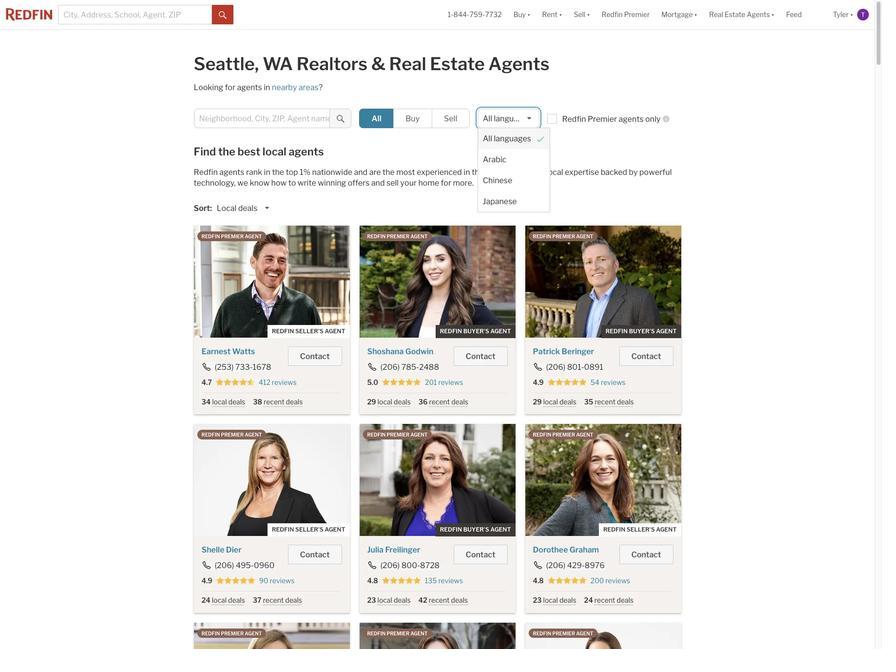 Task type: describe. For each thing, give the bounding box(es) containing it.
54
[[591, 378, 600, 387]]

are
[[369, 168, 381, 177]]

backed
[[601, 168, 627, 177]]

rent
[[542, 10, 558, 19]]

more .
[[453, 178, 474, 188]]

watts
[[232, 347, 255, 356]]

contact for 1678
[[300, 352, 330, 361]]

200 reviews
[[591, 577, 630, 585]]

recent for (206) 429-8976
[[595, 596, 615, 605]]

(206) 429-8976 button
[[533, 561, 605, 570]]

deals down the 54 reviews
[[617, 398, 634, 406]]

buy for buy ▾
[[514, 10, 526, 19]]

beringer
[[562, 347, 594, 356]]

38
[[253, 398, 262, 406]]

(206) for (206) 801-0891
[[546, 363, 566, 372]]

only
[[646, 115, 661, 124]]

▾ for tyler ▾
[[850, 10, 854, 19]]

(206) 785-2488 button
[[367, 363, 440, 372]]

recent for (206) 495-0960
[[263, 596, 284, 605]]

0 horizontal spatial agents
[[489, 53, 550, 75]]

redfin for redfin agents rank in the top 1% nationwide and are the most experienced in the industry.
[[194, 168, 218, 177]]

redfin buyer's agent for 8728
[[440, 526, 511, 533]]

photo of mariah o'keefe image
[[360, 623, 516, 649]]

38 recent deals
[[253, 398, 303, 406]]

all up 'all languages' element
[[483, 114, 492, 123]]

in for agents
[[264, 83, 270, 92]]

1 all languages from the top
[[483, 114, 531, 123]]

and inside with local expertise backed by powerful technology, we know how to write winning offers and sell your home for
[[371, 178, 385, 188]]

rank
[[246, 168, 262, 177]]

earnest watts link
[[202, 347, 255, 356]]

premier for graham
[[553, 432, 575, 438]]

in up more .
[[464, 168, 470, 177]]

42 recent deals
[[419, 596, 468, 605]]

buyer's for 2488
[[463, 328, 489, 335]]

▾ for buy ▾
[[527, 10, 531, 19]]

seattle,
[[194, 53, 259, 75]]

looking
[[194, 83, 223, 92]]

1 vertical spatial estate
[[430, 53, 485, 75]]

4.9 for (206) 801-0891
[[533, 378, 544, 387]]

contact button for (206) 785-2488
[[454, 347, 508, 366]]

23 for (206) 800-8728
[[367, 596, 376, 605]]

(206) 429-8976
[[546, 561, 605, 570]]

all inside option
[[372, 114, 382, 123]]

local for julia freilinger
[[378, 596, 392, 605]]

photo of dorothee graham image
[[525, 424, 681, 536]]

785-
[[402, 363, 419, 372]]

29 for (206) 785-2488
[[367, 398, 376, 406]]

redfin seller's agent for 8976
[[603, 526, 677, 533]]

200
[[591, 577, 604, 585]]

contact for 8976
[[632, 551, 661, 560]]

deals down 90 reviews on the bottom left
[[285, 596, 302, 605]]

1-
[[448, 10, 454, 19]]

agents inside dropdown button
[[747, 10, 770, 19]]

redfin for redfin premier agents only
[[562, 115, 586, 124]]

201 reviews
[[425, 378, 463, 387]]

shoshana
[[367, 347, 404, 356]]

recent for (206) 801-0891
[[595, 398, 616, 406]]

redfin seller's agent for 0960
[[272, 526, 345, 533]]

freilinger
[[385, 546, 420, 555]]

36
[[419, 398, 428, 406]]

graham
[[570, 546, 599, 555]]

contact for 8728
[[466, 551, 496, 560]]

all languages inside dialog
[[483, 134, 531, 143]]

redfin premier agent for godwin
[[367, 234, 428, 239]]

to
[[288, 178, 296, 188]]

sell for sell
[[444, 114, 457, 123]]

agents down seattle,
[[237, 83, 262, 92]]

rating 4.9 out of 5 element for 801-
[[548, 378, 587, 387]]

agents left only
[[619, 115, 644, 124]]

801-
[[567, 363, 584, 372]]

seller's for 8976
[[627, 526, 655, 533]]

42
[[419, 596, 427, 605]]

5 ▾ from the left
[[772, 10, 775, 19]]

buy ▾
[[514, 10, 531, 19]]

deals down 135 reviews
[[451, 596, 468, 605]]

home
[[418, 178, 439, 188]]

24 for 24 recent deals
[[584, 596, 593, 605]]

429-
[[567, 561, 585, 570]]

patrick beringer
[[533, 347, 594, 356]]

godwin
[[405, 347, 434, 356]]

sell ▾ button
[[574, 0, 590, 29]]

(253) 733-1678 button
[[202, 363, 272, 372]]

deals down 201 reviews
[[452, 398, 468, 406]]

contact button for (206) 429-8976
[[619, 545, 673, 565]]

redfin premier button
[[596, 0, 656, 29]]

0891
[[584, 363, 603, 372]]

reviews for (206) 800-8728
[[438, 577, 463, 585]]

local deals
[[217, 204, 258, 213]]

photo of patrick beringer image
[[525, 226, 681, 338]]

mortgage ▾ button
[[662, 0, 698, 29]]

34
[[202, 398, 211, 406]]

37
[[253, 596, 262, 605]]

1-844-759-7732
[[448, 10, 502, 19]]

local for dorothee graham
[[543, 596, 558, 605]]

dier
[[226, 546, 242, 555]]

user photo image
[[858, 9, 869, 20]]

dorothee graham
[[533, 546, 599, 555]]

35 recent deals
[[584, 398, 634, 406]]

rent ▾ button
[[536, 0, 568, 29]]

23 for (206) 429-8976
[[533, 596, 542, 605]]

looking for agents in nearby areas ?
[[194, 83, 323, 92]]

premier for beringer
[[553, 234, 575, 239]]

all inside dialog
[[483, 134, 492, 143]]

local right best
[[263, 145, 287, 158]]

(253)
[[215, 363, 234, 372]]

find
[[194, 145, 216, 158]]

redfin premier agent for watts
[[202, 234, 262, 239]]

areas
[[299, 83, 319, 92]]

5.0
[[367, 378, 378, 387]]

dorothee
[[533, 546, 568, 555]]

(206) 495-0960 button
[[202, 561, 275, 570]]

(206) for (206) 495-0960
[[215, 561, 234, 570]]

agents up we
[[219, 168, 244, 177]]

90 reviews
[[259, 577, 295, 585]]

write
[[298, 178, 316, 188]]

24 local deals
[[202, 596, 245, 605]]

contact for 0960
[[300, 551, 330, 560]]

0 horizontal spatial real
[[389, 53, 426, 75]]

more
[[453, 178, 472, 188]]

seller's for 0960
[[295, 526, 324, 533]]

photo of kiley lazarus image
[[525, 623, 681, 649]]

2488
[[419, 363, 439, 372]]

mortgage ▾ button
[[656, 0, 704, 29]]

1 languages from the top
[[494, 114, 531, 123]]

deals down the rating 5.0 out of 5 element at the left of the page
[[394, 398, 411, 406]]

buy ▾ button
[[508, 0, 536, 29]]

seattle, wa realtors & real estate agents
[[194, 53, 550, 75]]

(206) 801-0891 button
[[533, 363, 604, 372]]

&
[[371, 53, 386, 75]]

reviews for (206) 785-2488
[[439, 378, 463, 387]]

most
[[396, 168, 415, 177]]

mortgage ▾
[[662, 10, 698, 19]]

?
[[319, 83, 323, 92]]

feed
[[787, 10, 802, 19]]

rating 4.8 out of 5 element for 429-
[[548, 577, 587, 586]]

sell
[[387, 178, 399, 188]]

reviews for (206) 801-0891
[[601, 378, 626, 387]]

premier for redfin premier agents only
[[588, 115, 617, 124]]

in for rank
[[264, 168, 270, 177]]

contact button for (206) 800-8728
[[454, 545, 508, 565]]

deals left 42
[[394, 596, 411, 605]]

deals down (206) 429-8976 button
[[560, 596, 577, 605]]

redfin premier agent for freilinger
[[367, 432, 428, 438]]

the right find
[[218, 145, 235, 158]]

deals left "35"
[[560, 398, 577, 406]]

wa
[[263, 53, 293, 75]]

shoshana godwin link
[[367, 347, 434, 356]]

Neighborhood, City, ZIP, Agent name search field
[[194, 109, 330, 128]]

buy ▾ button
[[514, 0, 531, 29]]

36 recent deals
[[419, 398, 468, 406]]

premier for godwin
[[387, 234, 410, 239]]

know
[[250, 178, 270, 188]]

rating 4.8 out of 5 element for 800-
[[382, 577, 421, 586]]

deals down rating 4.7 out of 5 element
[[228, 398, 245, 406]]

nearby areas link
[[272, 83, 319, 92]]

(206) 785-2488
[[380, 363, 439, 372]]

buy for buy
[[406, 114, 420, 123]]

412 reviews
[[259, 378, 297, 387]]

▾ for sell ▾
[[587, 10, 590, 19]]

201
[[425, 378, 437, 387]]



Task type: locate. For each thing, give the bounding box(es) containing it.
industry.
[[486, 168, 517, 177]]

(206) for (206) 800-8728
[[380, 561, 400, 570]]

option group
[[360, 109, 470, 128]]

0 vertical spatial rating 4.9 out of 5 element
[[548, 378, 587, 387]]

rating 4.8 out of 5 element down (206) 800-8728 button
[[382, 577, 421, 586]]

0 horizontal spatial rating 4.8 out of 5 element
[[382, 577, 421, 586]]

premier for dier
[[221, 432, 244, 438]]

technology,
[[194, 178, 236, 188]]

by
[[629, 168, 638, 177]]

reviews right the 135
[[438, 577, 463, 585]]

1 ▾ from the left
[[527, 10, 531, 19]]

1 horizontal spatial sell
[[574, 10, 586, 19]]

the up how
[[272, 168, 284, 177]]

(206) down 'dorothee'
[[546, 561, 566, 570]]

redfin seller's agent for 1678
[[272, 328, 345, 335]]

local inside with local expertise backed by powerful technology, we know how to write winning offers and sell your home for
[[546, 168, 563, 177]]

for right looking
[[225, 83, 235, 92]]

1 29 from the left
[[367, 398, 376, 406]]

1 vertical spatial all languages
[[483, 134, 531, 143]]

recent right 36
[[429, 398, 450, 406]]

135
[[425, 577, 437, 585]]

local down (206) 429-8976 button
[[543, 596, 558, 605]]

1 horizontal spatial premier
[[624, 10, 650, 19]]

24 down the 200
[[584, 596, 593, 605]]

(206) down julia freilinger
[[380, 561, 400, 570]]

1 horizontal spatial rating 4.9 out of 5 element
[[548, 378, 587, 387]]

contact button for (253) 733-1678
[[288, 347, 342, 366]]

2 23 local deals from the left
[[533, 596, 577, 605]]

23 local deals down (206) 429-8976 button
[[533, 596, 577, 605]]

24 for 24 local deals
[[202, 596, 210, 605]]

1 vertical spatial buy
[[406, 114, 420, 123]]

buyer's for 0891
[[629, 328, 655, 335]]

759-
[[470, 10, 485, 19]]

and down are
[[371, 178, 385, 188]]

4.8 down 'dorothee'
[[533, 577, 544, 585]]

premier for watts
[[221, 234, 244, 239]]

the up the .
[[472, 168, 484, 177]]

2 29 local deals from the left
[[533, 398, 577, 406]]

deals left 37
[[228, 596, 245, 605]]

rent ▾ button
[[542, 0, 562, 29]]

reviews right 412
[[272, 378, 297, 387]]

earnest watts
[[202, 347, 255, 356]]

reviews right the 200
[[606, 577, 630, 585]]

contact button up 200 reviews
[[619, 545, 673, 565]]

premier
[[221, 234, 244, 239], [387, 234, 410, 239], [553, 234, 575, 239], [221, 432, 244, 438], [387, 432, 410, 438], [553, 432, 575, 438], [221, 631, 244, 636], [387, 631, 410, 636], [553, 631, 575, 636]]

for inside with local expertise backed by powerful technology, we know how to write winning offers and sell your home for
[[441, 178, 451, 188]]

(253) 733-1678
[[215, 363, 271, 372]]

29 local deals for (206) 801-0891
[[533, 398, 577, 406]]

rating 4.9 out of 5 element down (206) 801-0891 button
[[548, 378, 587, 387]]

1 horizontal spatial 23
[[533, 596, 542, 605]]

and up offers
[[354, 168, 368, 177]]

733-
[[235, 363, 253, 372]]

sell
[[574, 10, 586, 19], [444, 114, 457, 123]]

recent right "35"
[[595, 398, 616, 406]]

23 down (206) 429-8976 button
[[533, 596, 542, 605]]

23
[[367, 596, 376, 605], [533, 596, 542, 605]]

how
[[271, 178, 287, 188]]

1 horizontal spatial rating 4.8 out of 5 element
[[548, 577, 587, 586]]

recent
[[264, 398, 285, 406], [429, 398, 450, 406], [595, 398, 616, 406], [263, 596, 284, 605], [429, 596, 450, 605], [595, 596, 615, 605]]

local left 42
[[378, 596, 392, 605]]

real
[[709, 10, 723, 19], [389, 53, 426, 75]]

0 vertical spatial sell
[[574, 10, 586, 19]]

1 vertical spatial languages
[[494, 134, 531, 143]]

contact for 2488
[[466, 352, 496, 361]]

rent ▾
[[542, 10, 562, 19]]

agent
[[245, 234, 262, 239], [411, 234, 428, 239], [576, 234, 593, 239], [325, 328, 345, 335], [490, 328, 511, 335], [656, 328, 677, 335], [245, 432, 262, 438], [411, 432, 428, 438], [576, 432, 593, 438], [325, 526, 345, 533], [490, 526, 511, 533], [656, 526, 677, 533], [245, 631, 262, 636], [411, 631, 428, 636], [576, 631, 593, 636]]

(206)
[[380, 363, 400, 372], [546, 363, 566, 372], [215, 561, 234, 570], [380, 561, 400, 570], [546, 561, 566, 570]]

23 local deals
[[367, 596, 411, 605], [533, 596, 577, 605]]

4.8 for (206) 429-8976
[[533, 577, 544, 585]]

2 all languages from the top
[[483, 134, 531, 143]]

deals down 200 reviews
[[617, 596, 634, 605]]

0 horizontal spatial 23
[[367, 596, 376, 605]]

1 23 from the left
[[367, 596, 376, 605]]

reviews right "54"
[[601, 378, 626, 387]]

4.9 down patrick
[[533, 378, 544, 387]]

2 24 from the left
[[584, 596, 593, 605]]

2 4.8 from the left
[[533, 577, 544, 585]]

0 horizontal spatial sell
[[444, 114, 457, 123]]

1 vertical spatial for
[[441, 178, 451, 188]]

23 down (206) 800-8728 button
[[367, 596, 376, 605]]

submit search image
[[337, 115, 345, 123]]

29 down (206) 801-0891 button
[[533, 398, 542, 406]]

(206) down patrick beringer link
[[546, 363, 566, 372]]

1 horizontal spatial agents
[[747, 10, 770, 19]]

contact button up the 54 reviews
[[619, 347, 673, 366]]

0 vertical spatial languages
[[494, 114, 531, 123]]

23 local deals for (206) 800-8728
[[367, 596, 411, 605]]

1 29 local deals from the left
[[367, 398, 411, 406]]

contact button up 90 reviews on the bottom left
[[288, 545, 342, 565]]

1 horizontal spatial 4.9
[[533, 378, 544, 387]]

0 horizontal spatial rating 4.9 out of 5 element
[[216, 577, 255, 586]]

0 vertical spatial estate
[[725, 10, 746, 19]]

mortgage
[[662, 10, 693, 19]]

rating 4.8 out of 5 element
[[382, 577, 421, 586], [548, 577, 587, 586]]

redfin inside button
[[602, 10, 623, 19]]

24 down (206) 495-0960 button
[[202, 596, 210, 605]]

experienced
[[417, 168, 462, 177]]

local for shoshana godwin
[[378, 398, 392, 406]]

54 reviews
[[591, 378, 626, 387]]

1 horizontal spatial 23 local deals
[[533, 596, 577, 605]]

rating 4.9 out of 5 element
[[548, 378, 587, 387], [216, 577, 255, 586]]

1 23 local deals from the left
[[367, 596, 411, 605]]

contact for 0891
[[632, 352, 661, 361]]

contact button up 412 reviews
[[288, 347, 342, 366]]

we
[[237, 178, 248, 188]]

1 vertical spatial redfin
[[562, 115, 586, 124]]

languages up arabic
[[494, 134, 531, 143]]

redfin premier agent for dier
[[202, 432, 262, 438]]

earnest
[[202, 347, 231, 356]]

recent right 42
[[429, 596, 450, 605]]

redfin premier agent for beringer
[[533, 234, 593, 239]]

rating 4.9 out of 5 element for 495-
[[216, 577, 255, 586]]

▾ left "feed" at the right
[[772, 10, 775, 19]]

sell ▾
[[574, 10, 590, 19]]

0 vertical spatial premier
[[624, 10, 650, 19]]

2 29 from the left
[[533, 398, 542, 406]]

with
[[527, 168, 545, 177]]

1 horizontal spatial buy
[[514, 10, 526, 19]]

(206) 800-8728
[[380, 561, 440, 570]]

0 horizontal spatial for
[[225, 83, 235, 92]]

photo of julia freilinger image
[[360, 424, 516, 536]]

1 vertical spatial rating 4.9 out of 5 element
[[216, 577, 255, 586]]

buyer's for 8728
[[463, 526, 489, 533]]

redfin agents rank in the top 1% nationwide and are the most experienced in the industry.
[[194, 168, 517, 177]]

contact button up 135 reviews
[[454, 545, 508, 565]]

sell ▾ button
[[568, 0, 596, 29]]

City, Address, School, Agent, ZIP search field
[[58, 5, 212, 24]]

photo of earnest watts image
[[194, 226, 350, 338]]

in
[[264, 83, 270, 92], [264, 168, 270, 177], [464, 168, 470, 177]]

4.8 down julia
[[367, 577, 378, 585]]

buy right the 7732
[[514, 10, 526, 19]]

▾ left rent
[[527, 10, 531, 19]]

buy right all option
[[406, 114, 420, 123]]

1 vertical spatial agents
[[489, 53, 550, 75]]

premier for freilinger
[[387, 432, 410, 438]]

real inside real estate agents ▾ link
[[709, 10, 723, 19]]

dialog
[[478, 128, 550, 213]]

▾ right the rent ▾
[[587, 10, 590, 19]]

recent down 200 reviews
[[595, 596, 615, 605]]

.
[[472, 178, 474, 188]]

▾ for mortgage ▾
[[695, 10, 698, 19]]

submit search image
[[219, 11, 227, 19]]

your
[[401, 178, 417, 188]]

local
[[263, 145, 287, 158], [546, 168, 563, 177], [212, 398, 227, 406], [378, 398, 392, 406], [543, 398, 558, 406], [212, 596, 227, 605], [378, 596, 392, 605], [543, 596, 558, 605]]

0 vertical spatial for
[[225, 83, 235, 92]]

35
[[584, 398, 593, 406]]

patrick beringer link
[[533, 347, 594, 356]]

redfin buyer's agent for 2488
[[440, 328, 511, 335]]

1 horizontal spatial 24
[[584, 596, 593, 605]]

8728
[[420, 561, 440, 570]]

6 ▾ from the left
[[850, 10, 854, 19]]

list box containing all languages
[[478, 109, 550, 213]]

0 horizontal spatial premier
[[588, 115, 617, 124]]

1 vertical spatial and
[[371, 178, 385, 188]]

90
[[259, 577, 268, 585]]

sort:
[[194, 204, 212, 213]]

▾ right rent
[[559, 10, 562, 19]]

0 horizontal spatial and
[[354, 168, 368, 177]]

(206) down shelle dier
[[215, 561, 234, 570]]

deals down 412 reviews
[[286, 398, 303, 406]]

1 horizontal spatial 29 local deals
[[533, 398, 577, 406]]

redfin buyer's agent for 0891
[[606, 328, 677, 335]]

languages up 'all languages' element
[[494, 114, 531, 123]]

julia freilinger link
[[367, 546, 420, 555]]

1 4.8 from the left
[[367, 577, 378, 585]]

sell right buy radio
[[444, 114, 457, 123]]

▾ for rent ▾
[[559, 10, 562, 19]]

buy inside dropdown button
[[514, 10, 526, 19]]

reviews right 201
[[439, 378, 463, 387]]

all right submit search image at the left top
[[372, 114, 382, 123]]

shelle dier link
[[202, 546, 242, 555]]

0 horizontal spatial 4.8
[[367, 577, 378, 585]]

recent for (206) 800-8728
[[429, 596, 450, 605]]

4.8 for (206) 800-8728
[[367, 577, 378, 585]]

▾ right mortgage
[[695, 10, 698, 19]]

0 horizontal spatial 4.9
[[202, 577, 212, 585]]

1 horizontal spatial for
[[441, 178, 451, 188]]

1 vertical spatial real
[[389, 53, 426, 75]]

sell right the rent ▾
[[574, 10, 586, 19]]

deals
[[238, 204, 258, 213], [228, 398, 245, 406], [286, 398, 303, 406], [394, 398, 411, 406], [452, 398, 468, 406], [560, 398, 577, 406], [617, 398, 634, 406], [228, 596, 245, 605], [285, 596, 302, 605], [394, 596, 411, 605], [451, 596, 468, 605], [560, 596, 577, 605], [617, 596, 634, 605]]

shoshana godwin
[[367, 347, 434, 356]]

▾
[[527, 10, 531, 19], [559, 10, 562, 19], [587, 10, 590, 19], [695, 10, 698, 19], [772, 10, 775, 19], [850, 10, 854, 19]]

29
[[367, 398, 376, 406], [533, 398, 542, 406]]

4 ▾ from the left
[[695, 10, 698, 19]]

shelle
[[202, 546, 225, 555]]

redfin premier agent for graham
[[533, 432, 593, 438]]

4.9 for (206) 495-0960
[[202, 577, 212, 585]]

redfin premier agents only
[[562, 115, 661, 124]]

1 rating 4.8 out of 5 element from the left
[[382, 577, 421, 586]]

(206) down shoshana at the left of the page
[[380, 363, 400, 372]]

agents up 1%
[[289, 145, 324, 158]]

0 horizontal spatial 29 local deals
[[367, 398, 411, 406]]

29 local deals down the rating 5.0 out of 5 element at the left of the page
[[367, 398, 411, 406]]

0 vertical spatial real
[[709, 10, 723, 19]]

Sell radio
[[432, 109, 470, 128]]

redfin buyer's agent
[[440, 328, 511, 335], [606, 328, 677, 335], [440, 526, 511, 533]]

deals right local
[[238, 204, 258, 213]]

0 vertical spatial and
[[354, 168, 368, 177]]

rating 4.8 out of 5 element down (206) 429-8976 button
[[548, 577, 587, 586]]

rating 4.7 out of 5 element
[[216, 378, 255, 387]]

1 horizontal spatial redfin
[[562, 115, 586, 124]]

local down 5.0
[[378, 398, 392, 406]]

2 ▾ from the left
[[559, 10, 562, 19]]

37 recent deals
[[253, 596, 302, 605]]

2 rating 4.8 out of 5 element from the left
[[548, 577, 587, 586]]

34 local deals
[[202, 398, 245, 406]]

0 horizontal spatial redfin
[[194, 168, 218, 177]]

0 vertical spatial all languages
[[483, 114, 531, 123]]

(206) for (206) 785-2488
[[380, 363, 400, 372]]

0 horizontal spatial 29
[[367, 398, 376, 406]]

rating 5.0 out of 5 element
[[382, 378, 421, 387]]

All radio
[[360, 109, 394, 128]]

4.9 up '24 local deals'
[[202, 577, 212, 585]]

1 vertical spatial premier
[[588, 115, 617, 124]]

julia
[[367, 546, 384, 555]]

4.7
[[202, 378, 212, 387]]

recent right 37
[[263, 596, 284, 605]]

reviews for (206) 429-8976
[[606, 577, 630, 585]]

recent for (253) 733-1678
[[264, 398, 285, 406]]

local left 37
[[212, 596, 227, 605]]

1 horizontal spatial real
[[709, 10, 723, 19]]

reviews right 90
[[270, 577, 295, 585]]

all languages up 'all languages' element
[[483, 114, 531, 123]]

2 23 from the left
[[533, 596, 542, 605]]

412
[[259, 378, 270, 387]]

reviews for (206) 495-0960
[[270, 577, 295, 585]]

seller's
[[295, 328, 324, 335], [295, 526, 324, 533], [627, 526, 655, 533]]

1 horizontal spatial 4.8
[[533, 577, 544, 585]]

2 languages from the top
[[494, 134, 531, 143]]

▾ right tyler
[[850, 10, 854, 19]]

real right the &
[[389, 53, 426, 75]]

japanese
[[483, 197, 517, 206]]

in right rank
[[264, 168, 270, 177]]

rating 4.9 out of 5 element down (206) 495-0960 button
[[216, 577, 255, 586]]

local right 34 at the bottom left of page
[[212, 398, 227, 406]]

dialog containing all languages
[[478, 128, 550, 213]]

nationwide
[[312, 168, 352, 177]]

local for patrick beringer
[[543, 398, 558, 406]]

patrick
[[533, 347, 560, 356]]

0 vertical spatial 4.9
[[533, 378, 544, 387]]

all up arabic
[[483, 134, 492, 143]]

23 local deals for (206) 429-8976
[[533, 596, 577, 605]]

0 vertical spatial redfin
[[602, 10, 623, 19]]

real right mortgage ▾
[[709, 10, 723, 19]]

option group containing all
[[360, 109, 470, 128]]

sell for sell ▾
[[574, 10, 586, 19]]

800-
[[402, 561, 420, 570]]

premier inside redfin premier button
[[624, 10, 650, 19]]

0 horizontal spatial 23 local deals
[[367, 596, 411, 605]]

in left nearby
[[264, 83, 270, 92]]

contact button up 201 reviews
[[454, 347, 508, 366]]

buyer's
[[463, 328, 489, 335], [629, 328, 655, 335], [463, 526, 489, 533]]

photo of shoshana godwin image
[[360, 226, 516, 338]]

495-
[[236, 561, 254, 570]]

0 vertical spatial buy
[[514, 10, 526, 19]]

local right with
[[546, 168, 563, 177]]

844-
[[454, 10, 470, 19]]

local for shelle dier
[[212, 596, 227, 605]]

seller's for 1678
[[295, 328, 324, 335]]

24 recent deals
[[584, 596, 634, 605]]

all languages up arabic
[[483, 134, 531, 143]]

for down experienced
[[441, 178, 451, 188]]

2 horizontal spatial redfin
[[602, 10, 623, 19]]

julia freilinger
[[367, 546, 420, 555]]

1%
[[300, 168, 311, 177]]

2 vertical spatial redfin
[[194, 168, 218, 177]]

23 local deals left 42
[[367, 596, 411, 605]]

1 24 from the left
[[202, 596, 210, 605]]

contact
[[300, 352, 330, 361], [466, 352, 496, 361], [632, 352, 661, 361], [300, 551, 330, 560], [466, 551, 496, 560], [632, 551, 661, 560]]

1 horizontal spatial estate
[[725, 10, 746, 19]]

135 reviews
[[425, 577, 463, 585]]

local left "35"
[[543, 398, 558, 406]]

29 local deals for (206) 785-2488
[[367, 398, 411, 406]]

0 horizontal spatial 24
[[202, 596, 210, 605]]

7732
[[485, 10, 502, 19]]

3 ▾ from the left
[[587, 10, 590, 19]]

local for earnest watts
[[212, 398, 227, 406]]

1 horizontal spatial and
[[371, 178, 385, 188]]

1 horizontal spatial 29
[[533, 398, 542, 406]]

realtors
[[297, 53, 368, 75]]

redfin for redfin premier
[[602, 10, 623, 19]]

list box
[[478, 109, 550, 213]]

1 vertical spatial sell
[[444, 114, 457, 123]]

(206) 495-0960
[[215, 561, 275, 570]]

the up sell
[[383, 168, 395, 177]]

(206) for (206) 429-8976
[[546, 561, 566, 570]]

0 horizontal spatial buy
[[406, 114, 420, 123]]

local
[[217, 204, 237, 213]]

feed button
[[781, 0, 827, 29]]

29 local deals left "35"
[[533, 398, 577, 406]]

recent for (206) 785-2488
[[429, 398, 450, 406]]

for
[[225, 83, 235, 92], [441, 178, 451, 188]]

contact button for (206) 801-0891
[[619, 347, 673, 366]]

reviews for (253) 733-1678
[[272, 378, 297, 387]]

sell inside dropdown button
[[574, 10, 586, 19]]

0 horizontal spatial estate
[[430, 53, 485, 75]]

premier for redfin premier
[[624, 10, 650, 19]]

photo of alysan long image
[[194, 623, 350, 649]]

Buy radio
[[393, 109, 432, 128]]

buy inside radio
[[406, 114, 420, 123]]

0960
[[254, 561, 275, 570]]

photo of shelle dier image
[[194, 424, 350, 536]]

recent right 38
[[264, 398, 285, 406]]

and
[[354, 168, 368, 177], [371, 178, 385, 188]]

languages inside 'all languages' element
[[494, 134, 531, 143]]

1 vertical spatial 4.9
[[202, 577, 212, 585]]

sell inside option
[[444, 114, 457, 123]]

0 vertical spatial agents
[[747, 10, 770, 19]]

all languages element
[[478, 128, 550, 149]]

contact button for (206) 495-0960
[[288, 545, 342, 565]]

29 for (206) 801-0891
[[533, 398, 542, 406]]

29 down 5.0
[[367, 398, 376, 406]]

agents
[[237, 83, 262, 92], [619, 115, 644, 124], [289, 145, 324, 158], [219, 168, 244, 177]]

estate inside dropdown button
[[725, 10, 746, 19]]



Task type: vqa. For each thing, say whether or not it's contained in the screenshot.
Compare
no



